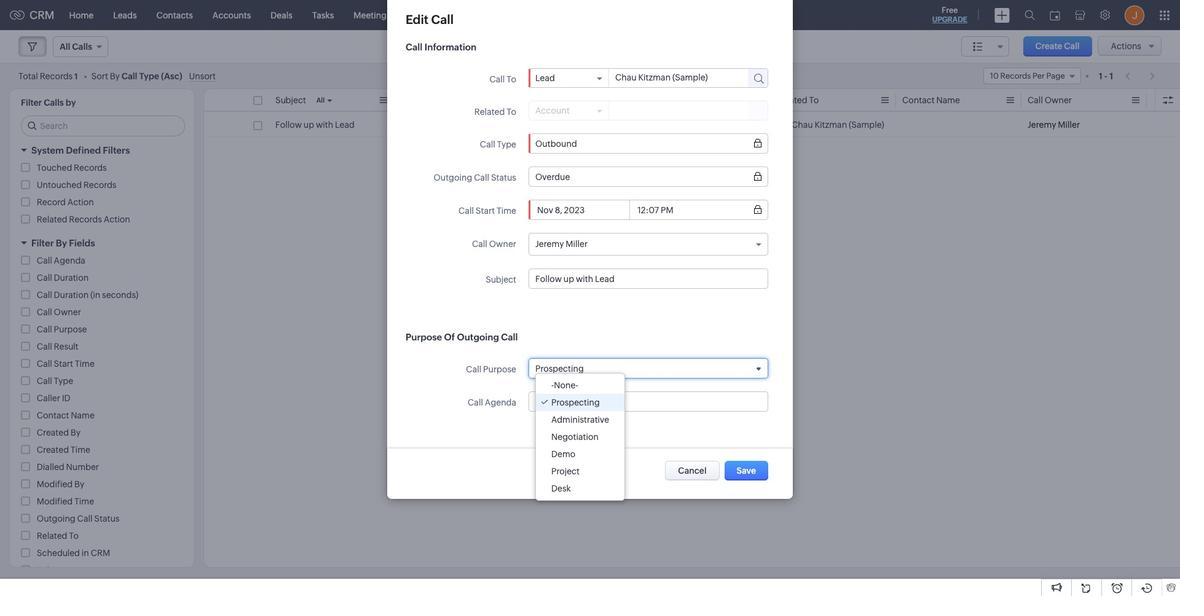 Task type: describe. For each thing, give the bounding box(es) containing it.
sort
[[91, 71, 108, 81]]

1 vertical spatial contact name
[[37, 411, 95, 421]]

call result
[[37, 342, 78, 352]]

related down record
[[37, 215, 67, 224]]

1 - 1
[[1099, 71, 1114, 81]]

created time
[[37, 445, 90, 455]]

untouched records
[[37, 180, 116, 190]]

0 horizontal spatial contact
[[37, 411, 69, 421]]

tasks link
[[302, 0, 344, 30]]

12:07
[[576, 120, 597, 130]]

1 horizontal spatial call owner
[[472, 239, 516, 249]]

2023
[[553, 120, 574, 130]]

edit
[[406, 12, 429, 26]]

0 horizontal spatial call purpose
[[37, 325, 87, 334]]

records for untouched
[[84, 180, 116, 190]]

none-
[[554, 380, 578, 390]]

call agenda for calls
[[37, 256, 85, 266]]

record
[[37, 197, 66, 207]]

accounts link
[[203, 0, 261, 30]]

2 vertical spatial type
[[54, 376, 73, 386]]

1 horizontal spatial purpose
[[406, 332, 442, 342]]

meetings
[[354, 10, 391, 20]]

meetings link
[[344, 0, 401, 30]]

created for created by
[[37, 428, 69, 438]]

lead inside follow up with lead link
[[335, 120, 355, 130]]

1 horizontal spatial type
[[139, 71, 159, 81]]

1 for total records 1
[[74, 72, 78, 81]]

crm link
[[10, 9, 54, 22]]

negotiation
[[552, 432, 599, 442]]

0 vertical spatial -
[[1105, 71, 1108, 81]]

id
[[62, 394, 70, 403]]

1 vertical spatial outgoing
[[457, 332, 499, 342]]

related down call to
[[475, 107, 505, 117]]

to left lead field
[[507, 74, 516, 84]]

to up the chau
[[809, 95, 819, 105]]

filters
[[103, 145, 130, 156]]

1 vertical spatial status
[[94, 514, 120, 524]]

deals link
[[261, 0, 302, 30]]

1 horizontal spatial call type
[[480, 140, 516, 149]]

number
[[66, 462, 99, 472]]

2 vertical spatial owner
[[54, 307, 81, 317]]

defined
[[66, 145, 101, 156]]

0 vertical spatial duration
[[669, 95, 704, 105]]

unsort
[[189, 71, 216, 81]]

nov 8, 2023 12:07 pm
[[526, 120, 612, 130]]

0 vertical spatial call start time
[[526, 95, 584, 105]]

records for total
[[40, 71, 73, 81]]

home link
[[59, 0, 103, 30]]

1 horizontal spatial outgoing call status
[[434, 173, 516, 183]]

total records 1
[[18, 71, 78, 81]]

create call button
[[1024, 36, 1092, 57]]

1 vertical spatial owner
[[489, 239, 516, 249]]

1 horizontal spatial contact name
[[903, 95, 960, 105]]

tasks
[[312, 10, 334, 20]]

caller id
[[37, 394, 70, 403]]

chau kitzman (sample)
[[792, 120, 885, 130]]

system
[[31, 145, 64, 156]]

0 horizontal spatial purpose
[[54, 325, 87, 334]]

create
[[1036, 41, 1063, 51]]

demo
[[552, 449, 576, 459]]

1 vertical spatial call start time
[[459, 206, 516, 216]]

1 horizontal spatial related to
[[475, 107, 516, 117]]

related up the chau
[[777, 95, 808, 105]]

untouched
[[37, 180, 82, 190]]

upgrade
[[933, 15, 968, 24]]

overdue
[[536, 172, 570, 182]]

by
[[66, 98, 76, 108]]

dialled number
[[37, 462, 99, 472]]

2 vertical spatial start
[[54, 359, 73, 369]]

(in
[[90, 290, 100, 300]]

call to
[[490, 74, 516, 84]]

free upgrade
[[933, 6, 968, 24]]

1 vertical spatial miller
[[566, 239, 588, 249]]

2 vertical spatial duration
[[54, 290, 89, 300]]

sort by call type (asc)
[[91, 71, 182, 81]]

by for filter
[[56, 238, 67, 248]]

1 vertical spatial subject
[[486, 275, 516, 285]]

0 horizontal spatial related to
[[37, 531, 79, 541]]

call inside button
[[1064, 41, 1080, 51]]

prospecting inside tree
[[552, 398, 600, 407]]

0 horizontal spatial subject
[[37, 566, 67, 576]]

8,
[[544, 120, 551, 130]]

created for created time
[[37, 445, 69, 455]]

1 horizontal spatial name
[[937, 95, 960, 105]]

agenda for calls
[[54, 256, 85, 266]]

filter by fields button
[[10, 232, 194, 254]]

Outbound field
[[536, 139, 762, 148]]

to down call to
[[507, 107, 516, 117]]

0 vertical spatial start
[[543, 95, 563, 105]]

1 horizontal spatial lead
[[536, 73, 555, 83]]

1 vertical spatial call type
[[37, 376, 73, 386]]

scheduled in crm
[[37, 548, 110, 558]]

contacts link
[[147, 0, 203, 30]]

call information
[[406, 42, 477, 52]]

1 horizontal spatial jeremy
[[1028, 120, 1057, 130]]

contacts
[[157, 10, 193, 20]]

0 vertical spatial call duration
[[652, 95, 704, 105]]

created by
[[37, 428, 81, 438]]

reports link
[[440, 0, 491, 30]]

total
[[18, 71, 38, 81]]

record action
[[37, 197, 94, 207]]

calls inside calls link
[[411, 10, 430, 20]]

by for created
[[71, 428, 81, 438]]

0 vertical spatial contact
[[903, 95, 935, 105]]

(asc)
[[161, 71, 182, 81]]

follow up with lead
[[275, 120, 355, 130]]

information
[[425, 42, 477, 52]]

modified by
[[37, 480, 84, 489]]

1 vertical spatial start
[[476, 206, 495, 216]]

purpose of outgoing call
[[406, 332, 518, 342]]

kitzman
[[815, 120, 847, 130]]

all
[[316, 97, 325, 104]]

seconds)
[[102, 290, 138, 300]]

1 vertical spatial duration
[[54, 273, 89, 283]]

0 vertical spatial status
[[491, 173, 516, 183]]

filter for filter by fields
[[31, 238, 54, 248]]

leads link
[[103, 0, 147, 30]]

system defined filters button
[[10, 140, 194, 161]]

free
[[942, 6, 958, 15]]

leads
[[113, 10, 137, 20]]

0 horizontal spatial jeremy
[[536, 239, 564, 249]]

related records action
[[37, 215, 130, 224]]

in
[[82, 548, 89, 558]]

related up scheduled
[[37, 531, 67, 541]]

pm
[[599, 120, 612, 130]]

0 vertical spatial call owner
[[1028, 95, 1072, 105]]



Task type: vqa. For each thing, say whether or not it's contained in the screenshot.
leftmost Contact
yes



Task type: locate. For each thing, give the bounding box(es) containing it.
by for sort
[[110, 71, 120, 81]]

status left overdue
[[491, 173, 516, 183]]

contact name
[[903, 95, 960, 105], [37, 411, 95, 421]]

by down number
[[74, 480, 84, 489]]

type left (asc)
[[139, 71, 159, 81]]

prospecting up the administrative at bottom
[[552, 398, 600, 407]]

created
[[37, 428, 69, 438], [37, 445, 69, 455]]

1 vertical spatial jeremy miller
[[536, 239, 588, 249]]

2 modified from the top
[[37, 497, 73, 507]]

result
[[54, 342, 78, 352]]

0 horizontal spatial -
[[552, 380, 554, 390]]

Prospecting field
[[536, 364, 762, 374]]

0 vertical spatial jeremy miller
[[1028, 120, 1080, 130]]

1 vertical spatial prospecting
[[552, 398, 600, 407]]

modified time
[[37, 497, 94, 507]]

0 horizontal spatial agenda
[[54, 256, 85, 266]]

jeremy miller
[[1028, 120, 1080, 130], [536, 239, 588, 249]]

2 vertical spatial related to
[[37, 531, 79, 541]]

filter inside dropdown button
[[31, 238, 54, 248]]

lead
[[536, 73, 555, 83], [335, 120, 355, 130]]

2 horizontal spatial call start time
[[526, 95, 584, 105]]

call duration
[[652, 95, 704, 105], [37, 273, 89, 283]]

records for related
[[69, 215, 102, 224]]

1 vertical spatial crm
[[91, 548, 110, 558]]

2 horizontal spatial related to
[[777, 95, 819, 105]]

prospecting up -none-
[[536, 364, 584, 374]]

action
[[67, 197, 94, 207], [104, 215, 130, 224]]

follow up with lead link
[[275, 119, 355, 131]]

lead right with
[[335, 120, 355, 130]]

0 vertical spatial call agenda
[[37, 256, 85, 266]]

1 vertical spatial name
[[71, 411, 95, 421]]

0 vertical spatial call purpose
[[37, 325, 87, 334]]

1 horizontal spatial 1
[[1099, 71, 1103, 81]]

1 for 1 - 1
[[1110, 71, 1114, 81]]

-
[[1105, 71, 1108, 81], [552, 380, 554, 390]]

call
[[431, 12, 454, 26], [1064, 41, 1080, 51], [406, 42, 423, 52], [122, 71, 137, 81], [490, 74, 505, 84], [526, 95, 542, 105], [652, 95, 667, 105], [1028, 95, 1043, 105], [480, 140, 495, 149], [474, 173, 489, 183], [459, 206, 474, 216], [472, 239, 488, 249], [37, 256, 52, 266], [37, 273, 52, 283], [37, 290, 52, 300], [37, 307, 52, 317], [37, 325, 52, 334], [501, 332, 518, 342], [37, 342, 52, 352], [37, 359, 52, 369], [466, 365, 482, 374], [37, 376, 52, 386], [468, 398, 483, 408], [77, 514, 93, 524]]

1 horizontal spatial -
[[1105, 71, 1108, 81]]

to up 'scheduled in crm'
[[69, 531, 79, 541]]

0 horizontal spatial call owner
[[37, 307, 81, 317]]

0 vertical spatial filter
[[21, 98, 42, 108]]

1 horizontal spatial owner
[[489, 239, 516, 249]]

None text field
[[536, 274, 762, 284], [536, 397, 762, 407], [536, 274, 762, 284], [536, 397, 762, 407]]

status up 'scheduled in crm'
[[94, 514, 120, 524]]

1 vertical spatial created
[[37, 445, 69, 455]]

with
[[316, 120, 333, 130]]

duration left (in
[[54, 290, 89, 300]]

1 inside total records 1
[[74, 72, 78, 81]]

2 horizontal spatial purpose
[[483, 365, 516, 374]]

1 horizontal spatial action
[[104, 215, 130, 224]]

0 vertical spatial modified
[[37, 480, 73, 489]]

miller
[[1058, 120, 1080, 130], [566, 239, 588, 249]]

desk
[[552, 484, 571, 493]]

caller
[[37, 394, 60, 403]]

call type left outbound
[[480, 140, 516, 149]]

None button
[[666, 461, 720, 481], [725, 461, 769, 481], [666, 461, 720, 481], [725, 461, 769, 481]]

0 horizontal spatial crm
[[30, 9, 54, 22]]

duration
[[669, 95, 704, 105], [54, 273, 89, 283], [54, 290, 89, 300]]

0 horizontal spatial owner
[[54, 307, 81, 317]]

0 vertical spatial contact name
[[903, 95, 960, 105]]

2 vertical spatial call start time
[[37, 359, 95, 369]]

0 horizontal spatial jeremy miller
[[536, 239, 588, 249]]

0 vertical spatial prospecting
[[536, 364, 584, 374]]

call purpose up result
[[37, 325, 87, 334]]

touched records
[[37, 163, 107, 173]]

modified down modified by
[[37, 497, 73, 507]]

related to up scheduled
[[37, 531, 79, 541]]

1 horizontal spatial contact
[[903, 95, 935, 105]]

system defined filters
[[31, 145, 130, 156]]

records down touched records
[[84, 180, 116, 190]]

purpose down purpose of outgoing call
[[483, 365, 516, 374]]

1 vertical spatial -
[[552, 380, 554, 390]]

0 horizontal spatial lead
[[335, 120, 355, 130]]

0 horizontal spatial start
[[54, 359, 73, 369]]

1 vertical spatial call agenda
[[468, 398, 516, 408]]

action up filter by fields dropdown button
[[104, 215, 130, 224]]

modified down dialled
[[37, 480, 73, 489]]

filter for filter calls by
[[21, 98, 42, 108]]

project
[[552, 466, 580, 476]]

tree
[[536, 374, 625, 500]]

0 vertical spatial name
[[937, 95, 960, 105]]

records for touched
[[74, 163, 107, 173]]

2 horizontal spatial start
[[543, 95, 563, 105]]

agenda for information
[[485, 398, 516, 408]]

1 modified from the top
[[37, 480, 73, 489]]

0 vertical spatial owner
[[1045, 95, 1072, 105]]

1 vertical spatial outgoing call status
[[37, 514, 120, 524]]

deals
[[271, 10, 293, 20]]

call agenda for information
[[468, 398, 516, 408]]

name
[[937, 95, 960, 105], [71, 411, 95, 421]]

create call
[[1036, 41, 1080, 51]]

1 horizontal spatial subject
[[275, 95, 306, 105]]

duration up call duration (in seconds)
[[54, 273, 89, 283]]

0 horizontal spatial type
[[54, 376, 73, 386]]

call duration up the 'outbound' field
[[652, 95, 704, 105]]

0 horizontal spatial name
[[71, 411, 95, 421]]

records down defined
[[74, 163, 107, 173]]

time
[[564, 95, 584, 105], [497, 206, 516, 216], [75, 359, 95, 369], [71, 445, 90, 455], [74, 497, 94, 507]]

follow
[[275, 120, 302, 130]]

by left the fields
[[56, 238, 67, 248]]

chau kitzman (sample) link
[[777, 119, 885, 131]]

crm right in
[[91, 548, 110, 558]]

call agenda
[[37, 256, 85, 266], [468, 398, 516, 408]]

related
[[777, 95, 808, 105], [475, 107, 505, 117], [37, 215, 67, 224], [37, 531, 67, 541]]

purpose left of
[[406, 332, 442, 342]]

1 horizontal spatial start
[[476, 206, 495, 216]]

by inside filter by fields dropdown button
[[56, 238, 67, 248]]

1 vertical spatial action
[[104, 215, 130, 224]]

created up "created time"
[[37, 428, 69, 438]]

reports
[[450, 10, 481, 20]]

modified for modified time
[[37, 497, 73, 507]]

records up the fields
[[69, 215, 102, 224]]

0 horizontal spatial call type
[[37, 376, 73, 386]]

touched
[[37, 163, 72, 173]]

None text field
[[609, 69, 737, 86]]

navigation
[[1120, 67, 1162, 85]]

0 vertical spatial action
[[67, 197, 94, 207]]

0 vertical spatial outgoing
[[434, 173, 472, 183]]

2 created from the top
[[37, 445, 69, 455]]

0 vertical spatial created
[[37, 428, 69, 438]]

outgoing call status
[[434, 173, 516, 183], [37, 514, 120, 524]]

1 horizontal spatial miller
[[1058, 120, 1080, 130]]

actions
[[1111, 41, 1142, 51]]

filter left the fields
[[31, 238, 54, 248]]

modified
[[37, 480, 73, 489], [37, 497, 73, 507]]

1 horizontal spatial call agenda
[[468, 398, 516, 408]]

1 horizontal spatial calls
[[411, 10, 430, 20]]

by for modified
[[74, 480, 84, 489]]

1 created from the top
[[37, 428, 69, 438]]

Account field
[[536, 106, 603, 116]]

0 horizontal spatial status
[[94, 514, 120, 524]]

1 vertical spatial type
[[497, 140, 516, 149]]

purpose up result
[[54, 325, 87, 334]]

crm left home
[[30, 9, 54, 22]]

0 horizontal spatial call duration
[[37, 273, 89, 283]]

filter
[[21, 98, 42, 108], [31, 238, 54, 248]]

call type up caller id
[[37, 376, 73, 386]]

home
[[69, 10, 94, 20]]

1 horizontal spatial call duration
[[652, 95, 704, 105]]

filter down total
[[21, 98, 42, 108]]

type
[[139, 71, 159, 81], [497, 140, 516, 149], [54, 376, 73, 386]]

2 vertical spatial outgoing
[[37, 514, 75, 524]]

administrative
[[552, 415, 609, 425]]

0 vertical spatial crm
[[30, 9, 54, 22]]

created up dialled
[[37, 445, 69, 455]]

related to up the chau
[[777, 95, 819, 105]]

account
[[536, 106, 570, 116]]

0 vertical spatial outgoing call status
[[434, 173, 516, 183]]

1 horizontal spatial agenda
[[485, 398, 516, 408]]

contact
[[903, 95, 935, 105], [37, 411, 69, 421]]

calls up the call information at the top left of page
[[411, 10, 430, 20]]

filter by fields
[[31, 238, 95, 248]]

type up id on the bottom left
[[54, 376, 73, 386]]

Search text field
[[22, 116, 184, 136]]

dialled
[[37, 462, 64, 472]]

nov
[[526, 120, 542, 130]]

1 vertical spatial calls
[[44, 98, 64, 108]]

of
[[444, 332, 455, 342]]

by up "created time"
[[71, 428, 81, 438]]

call duration (in seconds)
[[37, 290, 138, 300]]

prospecting
[[536, 364, 584, 374], [552, 398, 600, 407]]

1 vertical spatial related to
[[475, 107, 516, 117]]

0 horizontal spatial call agenda
[[37, 256, 85, 266]]

modified for modified by
[[37, 480, 73, 489]]

calls
[[411, 10, 430, 20], [44, 98, 64, 108]]

filter calls by
[[21, 98, 76, 108]]

1 vertical spatial call owner
[[472, 239, 516, 249]]

1 vertical spatial lead
[[335, 120, 355, 130]]

0 horizontal spatial calls
[[44, 98, 64, 108]]

calls left by
[[44, 98, 64, 108]]

2 horizontal spatial type
[[497, 140, 516, 149]]

records up filter calls by
[[40, 71, 73, 81]]

crm
[[30, 9, 54, 22], [91, 548, 110, 558]]

1 horizontal spatial call purpose
[[466, 365, 516, 374]]

-none-
[[552, 380, 578, 390]]

fields
[[69, 238, 95, 248]]

edit call
[[406, 12, 454, 26]]

2 horizontal spatial subject
[[486, 275, 516, 285]]

calls link
[[401, 0, 440, 30]]

type left outbound
[[497, 140, 516, 149]]

call duration up call duration (in seconds)
[[37, 273, 89, 283]]

tree containing -none-
[[536, 374, 625, 500]]

up
[[304, 120, 314, 130]]

1 horizontal spatial crm
[[91, 548, 110, 558]]

1 vertical spatial call purpose
[[466, 365, 516, 374]]

0 vertical spatial call type
[[480, 140, 516, 149]]

Overdue field
[[536, 172, 762, 182]]

Lead field
[[536, 73, 603, 83]]

1 horizontal spatial status
[[491, 173, 516, 183]]

0 horizontal spatial action
[[67, 197, 94, 207]]

0 horizontal spatial call start time
[[37, 359, 95, 369]]

0 vertical spatial miller
[[1058, 120, 1080, 130]]

related to down call to
[[475, 107, 516, 117]]

0 horizontal spatial outgoing call status
[[37, 514, 120, 524]]

start
[[543, 95, 563, 105], [476, 206, 495, 216], [54, 359, 73, 369]]

call purpose down purpose of outgoing call
[[466, 365, 516, 374]]

0 vertical spatial agenda
[[54, 256, 85, 266]]

2 vertical spatial call owner
[[37, 307, 81, 317]]

lead up account
[[536, 73, 555, 83]]

(sample)
[[849, 120, 885, 130]]

1 horizontal spatial jeremy miller
[[1028, 120, 1080, 130]]

0 vertical spatial type
[[139, 71, 159, 81]]

1 vertical spatial contact
[[37, 411, 69, 421]]

by right sort
[[110, 71, 120, 81]]

action up the related records action
[[67, 197, 94, 207]]

outgoing
[[434, 173, 472, 183], [457, 332, 499, 342], [37, 514, 75, 524]]

2 horizontal spatial owner
[[1045, 95, 1072, 105]]

subject
[[275, 95, 306, 105], [486, 275, 516, 285], [37, 566, 67, 576]]

scheduled
[[37, 548, 80, 558]]

duration up the 'outbound' field
[[669, 95, 704, 105]]

1 vertical spatial call duration
[[37, 273, 89, 283]]

jeremy
[[1028, 120, 1057, 130], [536, 239, 564, 249]]

chau
[[792, 120, 813, 130]]

outbound
[[536, 139, 577, 148]]

accounts
[[213, 10, 251, 20]]



